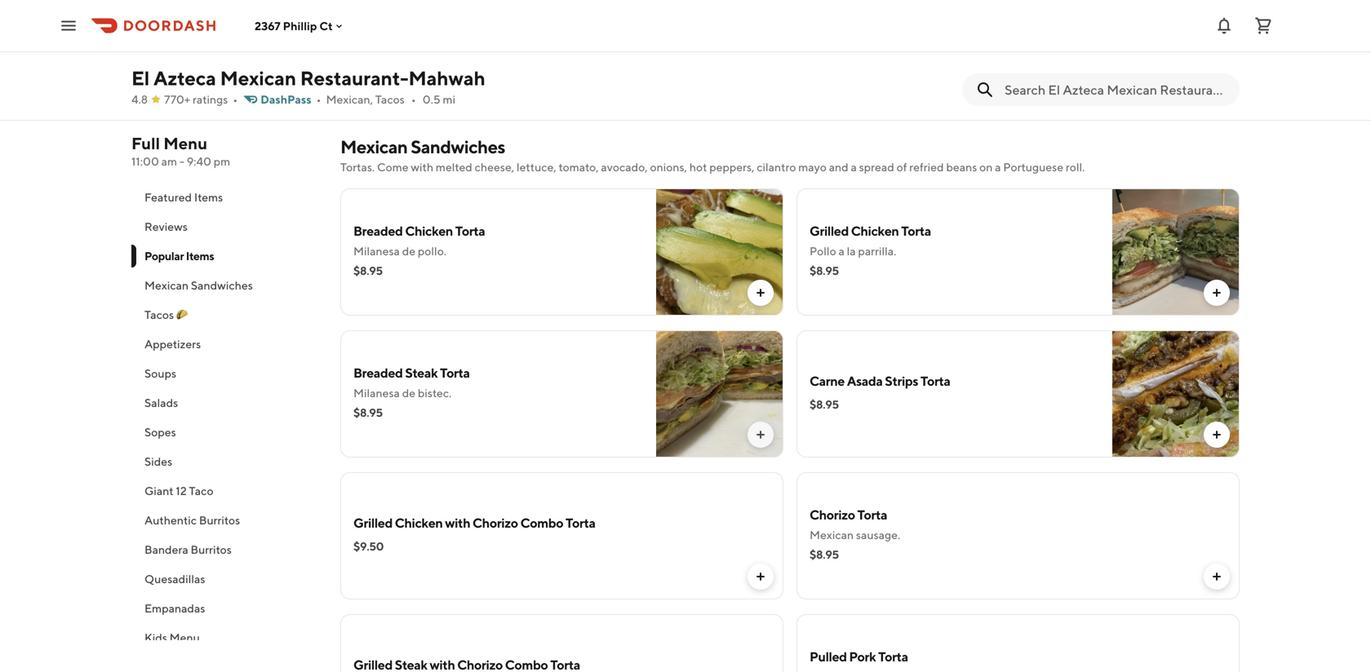 Task type: vqa. For each thing, say whether or not it's contained in the screenshot.
List
no



Task type: locate. For each thing, give the bounding box(es) containing it.
salads
[[144, 396, 178, 410]]

notification bell image
[[1214, 16, 1234, 36]]

a left spread
[[851, 160, 857, 174]]

empanadas
[[144, 602, 205, 615]]

add
[[515, 37, 537, 51]]

$8.95
[[353, 264, 383, 277], [810, 264, 839, 277], [810, 398, 839, 411], [353, 406, 383, 419], [810, 548, 839, 561]]

de down steak
[[402, 386, 415, 400]]

2 horizontal spatial a
[[995, 160, 1001, 174]]

$8.95 inside breaded steak torta milanesa de bistec. $8.95
[[353, 406, 383, 419]]

charge.
[[408, 53, 446, 67]]

open menu image
[[59, 16, 78, 36]]

de left pollo.
[[402, 244, 415, 258]]

0 vertical spatial with
[[461, 21, 484, 34]]

1 horizontal spatial and
[[829, 160, 849, 174]]

0 vertical spatial burritos
[[199, 514, 240, 527]]

mexican inside chorizo torta mexican sausage. $8.95
[[810, 528, 854, 542]]

0 vertical spatial grilled
[[810, 223, 849, 239]]

reviews
[[144, 220, 188, 233]]

1 horizontal spatial chorizo
[[810, 507, 855, 523]]

1 vertical spatial menu
[[169, 631, 200, 645]]

ratings
[[193, 93, 228, 106]]

chicken inside breaded chicken torta milanesa de pollo. $8.95
[[405, 223, 453, 239]]

kids menu button
[[131, 624, 321, 653]]

1 horizontal spatial grilled
[[810, 223, 849, 239]]

menu up -
[[163, 134, 207, 153]]

sandwiches
[[411, 136, 505, 158], [191, 279, 253, 292]]

authentic burritos
[[144, 514, 240, 527]]

de up an
[[583, 21, 597, 34]]

torta inside grilled chicken torta pollo a la parrilla. $8.95
[[901, 223, 931, 239]]

a right the on
[[995, 160, 1001, 174]]

refried
[[486, 21, 520, 34], [909, 160, 944, 174]]

0 horizontal spatial a
[[839, 244, 845, 258]]

sandwiches inside button
[[191, 279, 253, 292]]

breaded inside breaded chicken torta milanesa de pollo. $8.95
[[353, 223, 403, 239]]

burritos inside bandera burritos 'button'
[[191, 543, 232, 557]]

carne asada strips torta image
[[1112, 331, 1240, 458]]

• for mexican, tacos • 0.5 mi
[[411, 93, 416, 106]]

torta right pork
[[878, 649, 908, 665]]

quesadillas button
[[131, 565, 321, 594]]

full menu 11:00 am - 9:40 pm
[[131, 134, 230, 168]]

1 vertical spatial tacos
[[144, 308, 174, 322]]

tacos right mexican,
[[375, 93, 405, 106]]

$8.95 inside grilled chicken torta pollo a la parrilla. $8.95
[[810, 264, 839, 277]]

burritos down giant 12 taco "button"
[[199, 514, 240, 527]]

mexican inside mexican sandwiches tortas. come with melted cheese, lettuce, tomato, avocado, onions, hot peppers, cilantro mayo and a spread of refried beans on a portuguese roll.
[[340, 136, 407, 158]]

torta inside breaded chicken torta milanesa de pollo. $8.95
[[455, 223, 485, 239]]

sandwiches up tacos 🌮 button on the top of the page
[[191, 279, 253, 292]]

1 vertical spatial breaded
[[353, 365, 403, 381]]

a left la on the right
[[839, 244, 845, 258]]

bandera
[[144, 543, 188, 557]]

pico
[[559, 21, 581, 34]]

torta up bistec.
[[440, 365, 470, 381]]

0 horizontal spatial add item to cart image
[[754, 428, 767, 442]]

a
[[851, 160, 857, 174], [995, 160, 1001, 174], [839, 244, 845, 258]]

chicken
[[405, 223, 453, 239], [851, 223, 899, 239], [395, 515, 443, 531]]

chicken inside grilled chicken torta pollo a la parrilla. $8.95
[[851, 223, 899, 239]]

cream
[[378, 37, 410, 51]]

2 breaded from the top
[[353, 365, 403, 381]]

1 horizontal spatial refried
[[909, 160, 944, 174]]

additional
[[353, 53, 406, 67]]

9:40
[[187, 155, 211, 168]]

2 add item to cart image from the left
[[1210, 428, 1223, 442]]

items inside featured items button
[[194, 191, 223, 204]]

grilled inside grilled chicken torta pollo a la parrilla. $8.95
[[810, 223, 849, 239]]

bistec.
[[418, 386, 452, 400]]

chicken for pollo
[[851, 223, 899, 239]]

items up the mexican sandwiches
[[186, 249, 214, 263]]

refried inside tortilla chips topped with refried beans, pico de gallo, sour cream and melted cheese. add meat for an additional charge.
[[486, 21, 520, 34]]

0 vertical spatial melted
[[434, 37, 471, 51]]

milanesa left pollo.
[[353, 244, 400, 258]]

spread
[[859, 160, 894, 174]]

mexican up dashpass
[[220, 67, 296, 90]]

grilled
[[810, 223, 849, 239], [353, 515, 393, 531]]

grilled for grilled chicken with chorizo combo torta
[[353, 515, 393, 531]]

tacos 🌮 button
[[131, 300, 321, 330]]

0 vertical spatial milanesa
[[353, 244, 400, 258]]

torta up sausage.
[[857, 507, 887, 523]]

roll.
[[1066, 160, 1085, 174]]

breaded steak torta image
[[656, 331, 783, 458]]

burritos down authentic burritos button
[[191, 543, 232, 557]]

mexican left sausage.
[[810, 528, 854, 542]]

sandwiches up cheese,
[[411, 136, 505, 158]]

4.8
[[131, 93, 148, 106]]

menu inside button
[[169, 631, 200, 645]]

giant 12 taco button
[[131, 477, 321, 506]]

beans
[[946, 160, 977, 174]]

carne asada strips torta
[[810, 373, 950, 389]]

0 items, open order cart image
[[1254, 16, 1273, 36]]

1 vertical spatial with
[[411, 160, 433, 174]]

and inside tortilla chips topped with refried beans, pico de gallo, sour cream and melted cheese. add meat for an additional charge.
[[412, 37, 432, 51]]

menu right kids
[[169, 631, 200, 645]]

• down the el azteca mexican restaurant-mahwah
[[316, 93, 321, 106]]

1 horizontal spatial add item to cart image
[[1210, 428, 1223, 442]]

nachos image
[[656, 0, 783, 100]]

(13)
[[441, 57, 460, 70]]

torta down cheese,
[[455, 223, 485, 239]]

cilantro
[[757, 160, 796, 174]]

sandwiches inside mexican sandwiches tortas. come with melted cheese, lettuce, tomato, avocado, onions, hot peppers, cilantro mayo and a spread of refried beans on a portuguese roll.
[[411, 136, 505, 158]]

• right ratings
[[233, 93, 238, 106]]

torta inside breaded steak torta milanesa de bistec. $8.95
[[440, 365, 470, 381]]

mexican sandwiches
[[144, 279, 253, 292]]

de inside breaded chicken torta milanesa de pollo. $8.95
[[402, 244, 415, 258]]

torta down of
[[901, 223, 931, 239]]

1 horizontal spatial a
[[851, 160, 857, 174]]

menu inside the full menu 11:00 am - 9:40 pm
[[163, 134, 207, 153]]

peppers,
[[709, 160, 754, 174]]

kids menu
[[144, 631, 200, 645]]

pulled
[[810, 649, 847, 665]]

0.5
[[423, 93, 440, 106]]

milanesa inside breaded steak torta milanesa de bistec. $8.95
[[353, 386, 400, 400]]

and right mayo
[[829, 160, 849, 174]]

0 horizontal spatial grilled
[[353, 515, 393, 531]]

1 horizontal spatial sandwiches
[[411, 136, 505, 158]]

0 horizontal spatial tacos
[[144, 308, 174, 322]]

2 milanesa from the top
[[353, 386, 400, 400]]

items for popular items
[[186, 249, 214, 263]]

milanesa inside breaded chicken torta milanesa de pollo. $8.95
[[353, 244, 400, 258]]

1 vertical spatial burritos
[[191, 543, 232, 557]]

an
[[585, 37, 598, 51]]

0 horizontal spatial •
[[233, 93, 238, 106]]

2 vertical spatial with
[[445, 515, 470, 531]]

breaded down come
[[353, 223, 403, 239]]

breaded chicken torta image
[[656, 189, 783, 316]]

tortilla
[[353, 21, 389, 34]]

tomato,
[[559, 160, 599, 174]]

refried up 'cheese.'
[[486, 21, 520, 34]]

0 horizontal spatial and
[[412, 37, 432, 51]]

breaded steak torta milanesa de bistec. $8.95
[[353, 365, 470, 419]]

0 horizontal spatial sandwiches
[[191, 279, 253, 292]]

milanesa for breaded chicken torta
[[353, 244, 400, 258]]

chips
[[391, 21, 419, 34]]

1 vertical spatial grilled
[[353, 515, 393, 531]]

tacos left 🌮
[[144, 308, 174, 322]]

giant
[[144, 484, 174, 498]]

menu for kids
[[169, 631, 200, 645]]

1 milanesa from the top
[[353, 244, 400, 258]]

0 vertical spatial and
[[412, 37, 432, 51]]

mexican up tacos 🌮
[[144, 279, 189, 292]]

Item Search search field
[[1005, 81, 1227, 99]]

0 horizontal spatial refried
[[486, 21, 520, 34]]

torta
[[455, 223, 485, 239], [901, 223, 931, 239], [440, 365, 470, 381], [921, 373, 950, 389], [857, 507, 887, 523], [566, 515, 595, 531], [878, 649, 908, 665]]

grilled chicken torta pollo a la parrilla. $8.95
[[810, 223, 931, 277]]

0 vertical spatial items
[[194, 191, 223, 204]]

1 vertical spatial items
[[186, 249, 214, 263]]

add item to cart image
[[754, 428, 767, 442], [1210, 428, 1223, 442]]

mexican
[[220, 67, 296, 90], [340, 136, 407, 158], [144, 279, 189, 292], [810, 528, 854, 542]]

breaded left steak
[[353, 365, 403, 381]]

1 • from the left
[[233, 93, 238, 106]]

melted left cheese,
[[436, 160, 472, 174]]

• left 0.5
[[411, 93, 416, 106]]

1 horizontal spatial tacos
[[375, 93, 405, 106]]

mexican up tortas. at the left top of the page
[[340, 136, 407, 158]]

pollo.
[[418, 244, 446, 258]]

milanesa
[[353, 244, 400, 258], [353, 386, 400, 400]]

1 vertical spatial sandwiches
[[191, 279, 253, 292]]

1 vertical spatial milanesa
[[353, 386, 400, 400]]

0 vertical spatial menu
[[163, 134, 207, 153]]

milanesa left bistec.
[[353, 386, 400, 400]]

ct
[[319, 19, 333, 32]]

azteca
[[153, 67, 216, 90]]

mexican,
[[326, 93, 373, 106]]

melted
[[434, 37, 471, 51], [436, 160, 472, 174]]

🌮
[[176, 308, 188, 322]]

hot
[[689, 160, 707, 174]]

milanesa for breaded steak torta
[[353, 386, 400, 400]]

0 vertical spatial refried
[[486, 21, 520, 34]]

2 horizontal spatial •
[[411, 93, 416, 106]]

0 vertical spatial sandwiches
[[411, 136, 505, 158]]

torta right strips
[[921, 373, 950, 389]]

11:00
[[131, 155, 159, 168]]

mahwah
[[408, 67, 485, 90]]

mi
[[443, 93, 455, 106]]

1 vertical spatial refried
[[909, 160, 944, 174]]

and up charge.
[[412, 37, 432, 51]]

2 • from the left
[[316, 93, 321, 106]]

1 breaded from the top
[[353, 223, 403, 239]]

refried right of
[[909, 160, 944, 174]]

sandwiches for mexican sandwiches tortas. come with melted cheese, lettuce, tomato, avocado, onions, hot peppers, cilantro mayo and a spread of refried beans on a portuguese roll.
[[411, 136, 505, 158]]

1 vertical spatial melted
[[436, 160, 472, 174]]

breaded inside breaded steak torta milanesa de bistec. $8.95
[[353, 365, 403, 381]]

1 vertical spatial de
[[402, 244, 415, 258]]

with
[[461, 21, 484, 34], [411, 160, 433, 174], [445, 515, 470, 531]]

0 vertical spatial de
[[583, 21, 597, 34]]

add item to cart image
[[1210, 71, 1223, 84], [754, 286, 767, 300], [1210, 286, 1223, 300], [754, 570, 767, 584], [1210, 570, 1223, 584]]

0 vertical spatial breaded
[[353, 223, 403, 239]]

and
[[412, 37, 432, 51], [829, 160, 849, 174]]

grilled up pollo
[[810, 223, 849, 239]]

de inside breaded steak torta milanesa de bistec. $8.95
[[402, 386, 415, 400]]

of
[[897, 160, 907, 174]]

sausage.
[[856, 528, 900, 542]]

burritos for authentic burritos
[[199, 514, 240, 527]]

$8.95 inside breaded chicken torta milanesa de pollo. $8.95
[[353, 264, 383, 277]]

menu
[[163, 134, 207, 153], [169, 631, 200, 645]]

1 horizontal spatial •
[[316, 93, 321, 106]]

melted up '(13)'
[[434, 37, 471, 51]]

items
[[194, 191, 223, 204], [186, 249, 214, 263]]

items up reviews button
[[194, 191, 223, 204]]

1 vertical spatial and
[[829, 160, 849, 174]]

grilled up $9.50
[[353, 515, 393, 531]]

1 add item to cart image from the left
[[754, 428, 767, 442]]

3 • from the left
[[411, 93, 416, 106]]

burritos inside authentic burritos button
[[199, 514, 240, 527]]

2 vertical spatial de
[[402, 386, 415, 400]]



Task type: describe. For each thing, give the bounding box(es) containing it.
grilled for grilled chicken torta pollo a la parrilla. $8.95
[[810, 223, 849, 239]]

pulled pork torta
[[810, 649, 908, 665]]

add item to cart image for carne asada strips torta
[[1210, 428, 1223, 442]]

on
[[979, 160, 993, 174]]

for
[[568, 37, 583, 51]]

onions,
[[650, 160, 687, 174]]

torta right "combo"
[[566, 515, 595, 531]]

dashpass •
[[261, 93, 321, 106]]

restaurant-
[[300, 67, 408, 90]]

gallo,
[[599, 21, 627, 34]]

bandera burritos button
[[131, 535, 321, 565]]

and inside mexican sandwiches tortas. come with melted cheese, lettuce, tomato, avocado, onions, hot peppers, cilantro mayo and a spread of refried beans on a portuguese roll.
[[829, 160, 849, 174]]

2367 phillip ct button
[[255, 19, 346, 32]]

empanadas button
[[131, 594, 321, 624]]

appetizers button
[[131, 330, 321, 359]]

popular items
[[144, 249, 214, 263]]

770+ ratings •
[[164, 93, 238, 106]]

mexican inside button
[[144, 279, 189, 292]]

de inside tortilla chips topped with refried beans, pico de gallo, sour cream and melted cheese. add meat for an additional charge.
[[583, 21, 597, 34]]

sides
[[144, 455, 172, 468]]

mayo
[[798, 160, 827, 174]]

$3.50+
[[810, 40, 845, 54]]

sopes
[[144, 426, 176, 439]]

topped
[[421, 21, 459, 34]]

breaded chicken torta milanesa de pollo. $8.95
[[353, 223, 485, 277]]

grilled chicken torta image
[[1112, 189, 1240, 316]]

sides button
[[131, 447, 321, 477]]

tacos 🌮
[[144, 308, 188, 322]]

authentic
[[144, 514, 197, 527]]

torta inside chorizo torta mexican sausage. $8.95
[[857, 507, 887, 523]]

come
[[377, 160, 409, 174]]

authentic burritos button
[[131, 506, 321, 535]]

full
[[131, 134, 160, 153]]

bandera burritos
[[144, 543, 232, 557]]

pork
[[849, 649, 876, 665]]

melted inside mexican sandwiches tortas. come with melted cheese, lettuce, tomato, avocado, onions, hot peppers, cilantro mayo and a spread of refried beans on a portuguese roll.
[[436, 160, 472, 174]]

chicken for chorizo
[[395, 515, 443, 531]]

cheese.
[[473, 37, 513, 51]]

la
[[847, 244, 856, 258]]

el
[[131, 67, 150, 90]]

tacos inside button
[[144, 308, 174, 322]]

avocado,
[[601, 160, 648, 174]]

appetizers
[[144, 337, 201, 351]]

carne
[[810, 373, 845, 389]]

combo
[[520, 515, 563, 531]]

sandwiches for mexican sandwiches
[[191, 279, 253, 292]]

de for breaded chicken torta
[[402, 244, 415, 258]]

soups button
[[131, 359, 321, 388]]

pm
[[214, 155, 230, 168]]

with inside tortilla chips topped with refried beans, pico de gallo, sour cream and melted cheese. add meat for an additional charge.
[[461, 21, 484, 34]]

dashpass
[[261, 93, 311, 106]]

am
[[161, 155, 177, 168]]

pollo
[[810, 244, 836, 258]]

tortilla chips topped with refried beans, pico de gallo, sour cream and melted cheese. add meat for an additional charge.
[[353, 21, 627, 67]]

0 horizontal spatial chorizo
[[473, 515, 518, 531]]

cheese,
[[475, 160, 514, 174]]

refried inside mexican sandwiches tortas. come with melted cheese, lettuce, tomato, avocado, onions, hot peppers, cilantro mayo and a spread of refried beans on a portuguese roll.
[[909, 160, 944, 174]]

items for featured items
[[194, 191, 223, 204]]

with inside mexican sandwiches tortas. come with melted cheese, lettuce, tomato, avocado, onions, hot peppers, cilantro mayo and a spread of refried beans on a portuguese roll.
[[411, 160, 433, 174]]

taco
[[189, 484, 213, 498]]

2367 phillip ct
[[255, 19, 333, 32]]

asada
[[847, 373, 883, 389]]

de for breaded steak torta
[[402, 386, 415, 400]]

strips
[[885, 373, 918, 389]]

salads button
[[131, 388, 321, 418]]

beans,
[[523, 21, 556, 34]]

featured items button
[[131, 183, 321, 212]]

chicken for milanesa
[[405, 223, 453, 239]]

add item to cart image for breaded steak torta
[[754, 428, 767, 442]]

el azteca mexican restaurant-mahwah
[[131, 67, 485, 90]]

770+
[[164, 93, 190, 106]]

burritos for bandera burritos
[[191, 543, 232, 557]]

0 vertical spatial tacos
[[375, 93, 405, 106]]

popular
[[144, 249, 184, 263]]

lettuce,
[[517, 160, 556, 174]]

portuguese
[[1003, 160, 1063, 174]]

chorizo inside chorizo torta mexican sausage. $8.95
[[810, 507, 855, 523]]

sour
[[353, 37, 376, 51]]

12
[[176, 484, 187, 498]]

breaded for breaded chicken torta
[[353, 223, 403, 239]]

• for 770+ ratings •
[[233, 93, 238, 106]]

chorizo torta mexican sausage. $8.95
[[810, 507, 900, 561]]

menu for full
[[163, 134, 207, 153]]

tortas.
[[340, 160, 375, 174]]

featured
[[144, 191, 192, 204]]

mexican sandwiches button
[[131, 271, 321, 300]]

mexican, tacos • 0.5 mi
[[326, 93, 455, 106]]

sopes button
[[131, 418, 321, 447]]

phillip
[[283, 19, 317, 32]]

breaded for breaded steak torta
[[353, 365, 403, 381]]

melted inside tortilla chips topped with refried beans, pico de gallo, sour cream and melted cheese. add meat for an additional charge.
[[434, 37, 471, 51]]

100%
[[410, 57, 439, 70]]

mexican sandwiches tortas. come with melted cheese, lettuce, tomato, avocado, onions, hot peppers, cilantro mayo and a spread of refried beans on a portuguese roll.
[[340, 136, 1085, 174]]

$8.95 inside chorizo torta mexican sausage. $8.95
[[810, 548, 839, 561]]

quesadillas
[[144, 572, 205, 586]]

$9.50
[[353, 540, 384, 553]]

a inside grilled chicken torta pollo a la parrilla. $8.95
[[839, 244, 845, 258]]

meat
[[540, 37, 566, 51]]

grilled chicken with chorizo combo torta
[[353, 515, 595, 531]]

steak
[[405, 365, 438, 381]]



